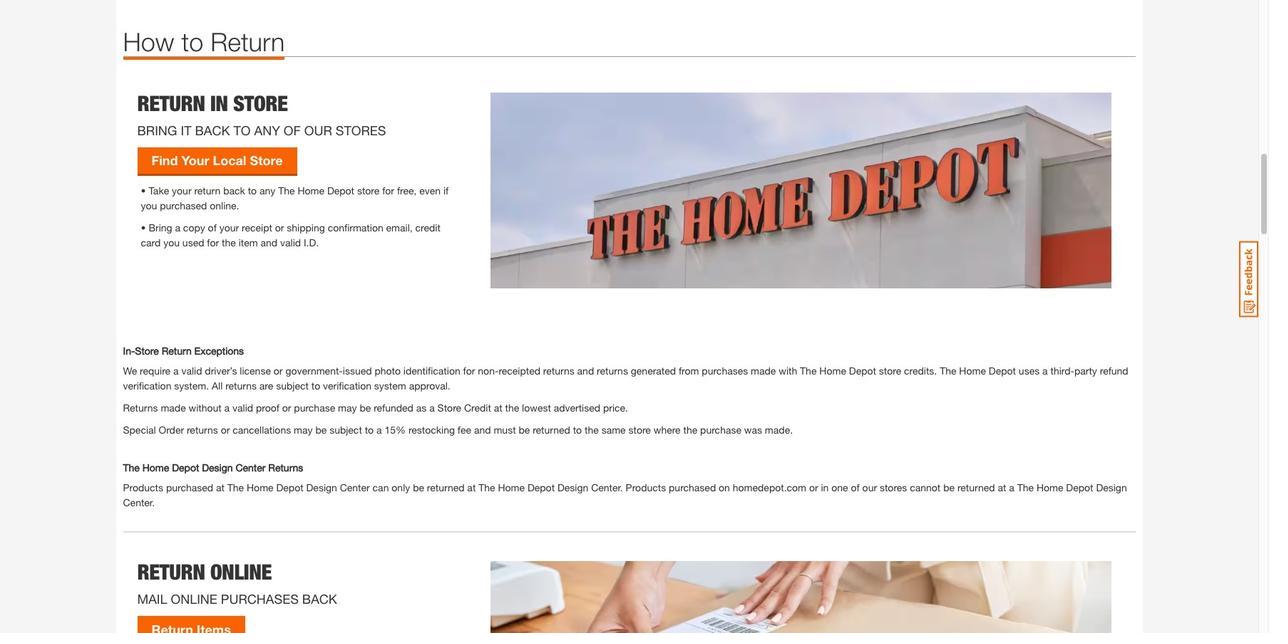 Task type: describe. For each thing, give the bounding box(es) containing it.
0 vertical spatial may
[[338, 402, 357, 414]]

store inside • take your return back to any the home depot store for free, even if you purchased online.
[[357, 184, 380, 197]]

generated
[[631, 365, 676, 377]]

0 horizontal spatial center
[[236, 462, 266, 474]]

returns right receipted
[[543, 365, 574, 377]]

to
[[233, 122, 251, 138]]

identification
[[403, 365, 460, 377]]

feedback link image
[[1239, 241, 1258, 318]]

be right "cannot" on the bottom right
[[943, 482, 955, 494]]

if
[[443, 184, 449, 197]]

item
[[239, 237, 258, 249]]

party
[[1074, 365, 1097, 377]]

take
[[149, 184, 169, 197]]

how to return
[[123, 26, 285, 57]]

used
[[182, 237, 204, 249]]

lowest
[[522, 402, 551, 414]]

copy
[[183, 222, 205, 234]]

third-
[[1051, 365, 1074, 377]]

to down the advertised
[[573, 424, 582, 437]]

or inside • bring a copy of your receipt or shipping confirmation email, credit card you used for the item and valid i.d.
[[275, 222, 284, 234]]

a inside • bring a copy of your receipt or shipping confirmation email, credit card you used for the item and valid i.d.
[[175, 222, 180, 234]]

our
[[304, 122, 332, 138]]

return for online
[[137, 560, 205, 586]]

center inside products purchased at the home depot design center can only be returned at the home depot design center. products purchased on homedepot.com or in one of our stores cannot be returned at a the home depot design center.
[[340, 482, 370, 494]]

stores
[[336, 122, 386, 138]]

card
[[141, 237, 161, 249]]

your inside • bring a copy of your receipt or shipping confirmation email, credit card you used for the item and valid i.d.
[[219, 222, 239, 234]]

valid inside • bring a copy of your receipt or shipping confirmation email, credit card you used for the item and valid i.d.
[[280, 237, 301, 249]]

returns made without a valid proof or purchase may be refunded as a store credit at the lowest advertised price.
[[123, 402, 628, 414]]

proof
[[256, 402, 279, 414]]

restocking
[[408, 424, 455, 437]]

1 vertical spatial returns
[[268, 462, 303, 474]]

approval.
[[409, 380, 450, 392]]

purchased inside • take your return back to any the home depot store for free, even if you purchased online.
[[160, 199, 207, 212]]

a inside products purchased at the home depot design center can only be returned at the home depot design center. products purchased on homedepot.com or in one of our stores cannot be returned at a the home depot design center.
[[1009, 482, 1014, 494]]

on
[[719, 482, 730, 494]]

the right the where at the bottom right
[[683, 424, 697, 437]]

we
[[123, 365, 137, 377]]

returns down without
[[187, 424, 218, 437]]

exceptions
[[194, 345, 244, 357]]

1 horizontal spatial returned
[[533, 424, 570, 437]]

online.
[[210, 199, 239, 212]]

depot inside • take your return back to any the home depot store for free, even if you purchased online.
[[327, 184, 354, 197]]

order
[[159, 424, 184, 437]]

1 horizontal spatial center.
[[591, 482, 623, 494]]

cancellations
[[233, 424, 291, 437]]

can
[[373, 482, 389, 494]]

return for to
[[210, 26, 285, 57]]

must
[[494, 424, 516, 437]]

in
[[821, 482, 829, 494]]

2 horizontal spatial returned
[[957, 482, 995, 494]]

for for we require a valid driver's license or government-issued photo identification for non-receipted returns and returns generated from purchases made with the home depot store credits. the home depot uses a third-party refund verification system. all returns are subject to verification system approval.
[[463, 365, 475, 377]]

made.
[[765, 424, 793, 437]]

credit
[[464, 402, 491, 414]]

in-store return exceptions
[[123, 345, 244, 357]]

special
[[123, 424, 156, 437]]

and inside • bring a copy of your receipt or shipping confirmation email, credit card you used for the item and valid i.d.
[[261, 237, 277, 249]]

be right only
[[413, 482, 424, 494]]

2 products from the left
[[626, 482, 666, 494]]

advertised
[[554, 402, 600, 414]]

how
[[123, 26, 174, 57]]

price.
[[603, 402, 628, 414]]

only
[[392, 482, 410, 494]]

as
[[416, 402, 427, 414]]

be left the refunded at left
[[360, 402, 371, 414]]

return in store bring it back to any of our stores
[[137, 90, 386, 138]]

be down returns made without a valid proof or purchase may be refunded as a store credit at the lowest advertised price.
[[315, 424, 327, 437]]

the up must
[[505, 402, 519, 414]]

to right how
[[181, 26, 203, 57]]

stores
[[880, 482, 907, 494]]

1 products from the left
[[123, 482, 163, 494]]

in-
[[123, 345, 135, 357]]

driver's
[[205, 365, 237, 377]]

store
[[233, 90, 288, 116]]

return online mail online purchases back
[[137, 560, 337, 608]]

photo
[[375, 365, 401, 377]]

store inside we require a valid driver's license or government-issued photo identification for non-receipted returns and returns generated from purchases made with the home depot store credits. the home depot uses a third-party refund verification system. all returns are subject to verification system approval.
[[879, 365, 901, 377]]

the home depot design center returns
[[123, 462, 303, 474]]

it
[[181, 122, 191, 138]]

or inside products purchased at the home depot design center can only be returned at the home depot design center. products purchased on homedepot.com or in one of our stores cannot be returned at a the home depot design center.
[[809, 482, 818, 494]]

products purchased at the home depot design center can only be returned at the home depot design center. products purchased on homedepot.com or in one of our stores cannot be returned at a the home depot design center.
[[123, 482, 1127, 509]]

bring
[[149, 222, 172, 234]]

any
[[254, 122, 280, 138]]

2 vertical spatial store
[[629, 424, 651, 437]]

your
[[181, 153, 209, 168]]

• bring a copy of your receipt or shipping confirmation email, credit card you used for the item and valid i.d.
[[141, 222, 441, 249]]

store inside 'link'
[[250, 153, 283, 168]]

even
[[419, 184, 441, 197]]

find your local store link
[[137, 147, 297, 174]]

issued
[[343, 365, 372, 377]]

1 vertical spatial online
[[171, 592, 217, 608]]

refund
[[1100, 365, 1128, 377]]

or inside we require a valid driver's license or government-issued photo identification for non-receipted returns and returns generated from purchases made with the home depot store credits. the home depot uses a third-party refund verification system. all returns are subject to verification system approval.
[[274, 365, 283, 377]]

find
[[152, 153, 178, 168]]

1 vertical spatial subject
[[330, 424, 362, 437]]

purchases
[[221, 592, 299, 608]]

and inside we require a valid driver's license or government-issued photo identification for non-receipted returns and returns generated from purchases made with the home depot store credits. the home depot uses a third-party refund verification system. all returns are subject to verification system approval.
[[577, 365, 594, 377]]

15%
[[385, 424, 406, 437]]

• take your return back to any the home depot store for free, even if you purchased online.
[[141, 184, 449, 212]]

0 horizontal spatial returned
[[427, 482, 465, 494]]

local
[[213, 153, 246, 168]]

one
[[832, 482, 848, 494]]

with
[[779, 365, 797, 377]]

1 horizontal spatial valid
[[232, 402, 253, 414]]

returns up the price.
[[597, 365, 628, 377]]

i.d.
[[304, 237, 319, 249]]

any
[[260, 184, 275, 197]]

where
[[654, 424, 681, 437]]

free,
[[397, 184, 417, 197]]

same
[[602, 424, 626, 437]]

email,
[[386, 222, 413, 234]]

uses
[[1019, 365, 1040, 377]]



Task type: vqa. For each thing, say whether or not it's contained in the screenshot.
bottommost 6
no



Task type: locate. For each thing, give the bounding box(es) containing it.
purchase left the was
[[700, 424, 742, 437]]

you inside • bring a copy of your receipt or shipping confirmation email, credit card you used for the item and valid i.d.
[[163, 237, 180, 249]]

subject right are
[[276, 380, 309, 392]]

0 horizontal spatial center.
[[123, 497, 155, 509]]

0 vertical spatial your
[[172, 184, 191, 197]]

1 horizontal spatial and
[[474, 424, 491, 437]]

returned
[[533, 424, 570, 437], [427, 482, 465, 494], [957, 482, 995, 494]]

1 horizontal spatial return
[[210, 26, 285, 57]]

find your local store
[[152, 153, 283, 168]]

you
[[141, 199, 157, 212], [163, 237, 180, 249]]

require
[[140, 365, 171, 377]]

store up any
[[250, 153, 283, 168]]

store up 'special order returns or cancellations may be subject to a 15% restocking fee and must be returned to the same store where the purchase was made.' in the bottom of the page
[[438, 402, 461, 414]]

valid up system.
[[181, 365, 202, 377]]

subject inside we require a valid driver's license or government-issued photo identification for non-receipted returns and returns generated from purchases made with the home depot store credits. the home depot uses a third-party refund verification system. all returns are subject to verification system approval.
[[276, 380, 309, 392]]

1 vertical spatial valid
[[181, 365, 202, 377]]

the left item
[[222, 237, 236, 249]]

returns
[[543, 365, 574, 377], [597, 365, 628, 377], [225, 380, 257, 392], [187, 424, 218, 437]]

return up mail
[[137, 560, 205, 586]]

the inside • take your return back to any the home depot store for free, even if you purchased online.
[[278, 184, 295, 197]]

0 vertical spatial returns
[[123, 402, 158, 414]]

• for • bring a copy of your receipt or shipping confirmation email, credit card you used for the item and valid i.d.
[[141, 222, 146, 234]]

0 vertical spatial you
[[141, 199, 157, 212]]

return for in
[[137, 90, 205, 116]]

1 horizontal spatial made
[[751, 365, 776, 377]]

2 • from the top
[[141, 222, 146, 234]]

valid left the 'i.d.'
[[280, 237, 301, 249]]

refunded
[[374, 402, 413, 414]]

0 vertical spatial back
[[195, 122, 230, 138]]

our
[[862, 482, 877, 494]]

verification down issued
[[323, 380, 371, 392]]

center
[[236, 462, 266, 474], [340, 482, 370, 494]]

1 horizontal spatial verification
[[323, 380, 371, 392]]

for left non-
[[463, 365, 475, 377]]

for inside • take your return back to any the home depot store for free, even if you purchased online.
[[382, 184, 394, 197]]

special order returns or cancellations may be subject to a 15% restocking fee and must be returned to the same store where the purchase was made.
[[123, 424, 796, 437]]

your down online.
[[219, 222, 239, 234]]

bring
[[137, 122, 177, 138]]

you inside • take your return back to any the home depot store for free, even if you purchased online.
[[141, 199, 157, 212]]

returned right "cannot" on the bottom right
[[957, 482, 995, 494]]

the left the same at the left bottom of the page
[[585, 424, 599, 437]]

1 horizontal spatial may
[[338, 402, 357, 414]]

1 horizontal spatial store
[[250, 153, 283, 168]]

2 horizontal spatial valid
[[280, 237, 301, 249]]

store left credits.
[[879, 365, 901, 377]]

verification
[[123, 380, 171, 392], [323, 380, 371, 392]]

non-
[[478, 365, 499, 377]]

1 horizontal spatial your
[[219, 222, 239, 234]]

online
[[210, 560, 272, 586], [171, 592, 217, 608]]

for
[[382, 184, 394, 197], [207, 237, 219, 249], [463, 365, 475, 377]]

products down the where at the bottom right
[[626, 482, 666, 494]]

valid left proof
[[232, 402, 253, 414]]

returns down "license"
[[225, 380, 257, 392]]

purchased left the on
[[669, 482, 716, 494]]

0 vertical spatial return
[[137, 90, 205, 116]]

1 vertical spatial of
[[851, 482, 860, 494]]

your inside • take your return back to any the home depot store for free, even if you purchased online.
[[172, 184, 191, 197]]

• inside • bring a copy of your receipt or shipping confirmation email, credit card you used for the item and valid i.d.
[[141, 222, 146, 234]]

may down issued
[[338, 402, 357, 414]]

center left the can
[[340, 482, 370, 494]]

2 vertical spatial store
[[438, 402, 461, 414]]

of inside • bring a copy of your receipt or shipping confirmation email, credit card you used for the item and valid i.d.
[[208, 222, 217, 234]]

1 vertical spatial center
[[340, 482, 370, 494]]

return
[[194, 184, 221, 197]]

1 vertical spatial •
[[141, 222, 146, 234]]

made
[[751, 365, 776, 377], [161, 402, 186, 414]]

1 vertical spatial return
[[162, 345, 192, 357]]

design
[[202, 462, 233, 474], [306, 482, 337, 494], [558, 482, 588, 494], [1096, 482, 1127, 494]]

0 horizontal spatial purchase
[[294, 402, 335, 414]]

• left take
[[141, 184, 146, 197]]

back right purchases
[[302, 592, 337, 608]]

the inside • bring a copy of your receipt or shipping confirmation email, credit card you used for the item and valid i.d.
[[222, 237, 236, 249]]

0 horizontal spatial returns
[[123, 402, 158, 414]]

2 horizontal spatial store
[[438, 402, 461, 414]]

government-
[[285, 365, 343, 377]]

or
[[275, 222, 284, 234], [274, 365, 283, 377], [282, 402, 291, 414], [221, 424, 230, 437], [809, 482, 818, 494]]

purchase
[[294, 402, 335, 414], [700, 424, 742, 437]]

receipted
[[499, 365, 540, 377]]

you down bring
[[163, 237, 180, 249]]

0 vertical spatial for
[[382, 184, 394, 197]]

at
[[494, 402, 502, 414], [216, 482, 225, 494], [467, 482, 476, 494], [998, 482, 1006, 494]]

credit
[[415, 222, 441, 234]]

1 • from the top
[[141, 184, 146, 197]]

return
[[210, 26, 285, 57], [162, 345, 192, 357]]

of left the our at the right
[[851, 482, 860, 494]]

store up require
[[135, 345, 159, 357]]

1 horizontal spatial of
[[851, 482, 860, 494]]

you down take
[[141, 199, 157, 212]]

and
[[261, 237, 277, 249], [577, 365, 594, 377], [474, 424, 491, 437]]

back inside return online mail online purchases back
[[302, 592, 337, 608]]

1 verification from the left
[[123, 380, 171, 392]]

made left with
[[751, 365, 776, 377]]

to inside we require a valid driver's license or government-issued photo identification for non-receipted returns and returns generated from purchases made with the home depot store credits. the home depot uses a third-party refund verification system. all returns are subject to verification system approval.
[[311, 380, 320, 392]]

your
[[172, 184, 191, 197], [219, 222, 239, 234]]

0 horizontal spatial may
[[294, 424, 313, 437]]

center.
[[591, 482, 623, 494], [123, 497, 155, 509]]

2 return from the top
[[137, 560, 205, 586]]

1 horizontal spatial center
[[340, 482, 370, 494]]

to down government-
[[311, 380, 320, 392]]

0 vertical spatial valid
[[280, 237, 301, 249]]

1 vertical spatial center.
[[123, 497, 155, 509]]

2 vertical spatial valid
[[232, 402, 253, 414]]

verification down require
[[123, 380, 171, 392]]

made up order at the bottom
[[161, 402, 186, 414]]

from
[[679, 365, 699, 377]]

for inside we require a valid driver's license or government-issued photo identification for non-receipted returns and returns generated from purchases made with the home depot store credits. the home depot uses a third-party refund verification system. all returns are subject to verification system approval.
[[463, 365, 475, 377]]

online up purchases
[[210, 560, 272, 586]]

•
[[141, 184, 146, 197], [141, 222, 146, 234]]

1 vertical spatial store
[[135, 345, 159, 357]]

back for online
[[302, 592, 337, 608]]

store right the same at the left bottom of the page
[[629, 424, 651, 437]]

0 vertical spatial online
[[210, 560, 272, 586]]

purchase down government-
[[294, 402, 335, 414]]

0 vertical spatial purchase
[[294, 402, 335, 414]]

system.
[[174, 380, 209, 392]]

2 horizontal spatial and
[[577, 365, 594, 377]]

return up store
[[210, 26, 285, 57]]

• for • take your return back to any the home depot store for free, even if you purchased online.
[[141, 184, 146, 197]]

a
[[175, 222, 180, 234], [173, 365, 179, 377], [1042, 365, 1048, 377], [224, 402, 230, 414], [429, 402, 435, 414], [376, 424, 382, 437], [1009, 482, 1014, 494]]

or down without
[[221, 424, 230, 437]]

2 vertical spatial and
[[474, 424, 491, 437]]

may right cancellations
[[294, 424, 313, 437]]

back right it
[[195, 122, 230, 138]]

return up bring
[[137, 90, 205, 116]]

0 horizontal spatial store
[[357, 184, 380, 197]]

2 verification from the left
[[323, 380, 371, 392]]

made inside we require a valid driver's license or government-issued photo identification for non-receipted returns and returns generated from purchases made with the home depot store credits. the home depot uses a third-party refund verification system. all returns are subject to verification system approval.
[[751, 365, 776, 377]]

center down cancellations
[[236, 462, 266, 474]]

1 vertical spatial purchase
[[700, 424, 742, 437]]

0 vertical spatial center
[[236, 462, 266, 474]]

• inside • take your return back to any the home depot store for free, even if you purchased online.
[[141, 184, 146, 197]]

receipt
[[242, 222, 272, 234]]

0 horizontal spatial your
[[172, 184, 191, 197]]

0 horizontal spatial of
[[208, 222, 217, 234]]

was
[[744, 424, 762, 437]]

return for store
[[162, 345, 192, 357]]

your right take
[[172, 184, 191, 197]]

subject down returns made without a valid proof or purchase may be refunded as a store credit at the lowest advertised price.
[[330, 424, 362, 437]]

returned down lowest
[[533, 424, 570, 437]]

1 vertical spatial may
[[294, 424, 313, 437]]

0 vertical spatial subject
[[276, 380, 309, 392]]

all
[[212, 380, 223, 392]]

and down receipt
[[261, 237, 277, 249]]

1 horizontal spatial purchase
[[700, 424, 742, 437]]

0 vertical spatial of
[[208, 222, 217, 234]]

1 vertical spatial made
[[161, 402, 186, 414]]

return up require
[[162, 345, 192, 357]]

confirmation
[[328, 222, 383, 234]]

1 vertical spatial your
[[219, 222, 239, 234]]

0 horizontal spatial made
[[161, 402, 186, 414]]

back for in
[[195, 122, 230, 138]]

of right copy on the top left of page
[[208, 222, 217, 234]]

1 horizontal spatial for
[[382, 184, 394, 197]]

without
[[189, 402, 222, 414]]

products down the special
[[123, 482, 163, 494]]

are
[[259, 380, 273, 392]]

and up the advertised
[[577, 365, 594, 377]]

returned right only
[[427, 482, 465, 494]]

0 horizontal spatial products
[[123, 482, 163, 494]]

store left free, at the left
[[357, 184, 380, 197]]

purchases
[[702, 365, 748, 377]]

mail
[[137, 592, 167, 608]]

fee
[[458, 424, 471, 437]]

0 vertical spatial made
[[751, 365, 776, 377]]

1 return from the top
[[137, 90, 205, 116]]

1 vertical spatial you
[[163, 237, 180, 249]]

valid inside we require a valid driver's license or government-issued photo identification for non-receipted returns and returns generated from purchases made with the home depot store credits. the home depot uses a third-party refund verification system. all returns are subject to verification system approval.
[[181, 365, 202, 377]]

0 horizontal spatial store
[[135, 345, 159, 357]]

in
[[210, 90, 228, 116]]

0 vertical spatial store
[[357, 184, 380, 197]]

or right "license"
[[274, 365, 283, 377]]

back inside return in store bring it back to any of our stores
[[195, 122, 230, 138]]

1 horizontal spatial store
[[629, 424, 651, 437]]

cannot
[[910, 482, 941, 494]]

0 horizontal spatial subject
[[276, 380, 309, 392]]

1 horizontal spatial returns
[[268, 462, 303, 474]]

0 horizontal spatial verification
[[123, 380, 171, 392]]

valid
[[280, 237, 301, 249], [181, 365, 202, 377], [232, 402, 253, 414]]

0 horizontal spatial valid
[[181, 365, 202, 377]]

0 horizontal spatial and
[[261, 237, 277, 249]]

shipping
[[287, 222, 325, 234]]

we require a valid driver's license or government-issued photo identification for non-receipted returns and returns generated from purchases made with the home depot store credits. the home depot uses a third-party refund verification system. all returns are subject to verification system approval.
[[123, 365, 1128, 392]]

of
[[284, 122, 301, 138]]

1 vertical spatial store
[[879, 365, 901, 377]]

back
[[195, 122, 230, 138], [302, 592, 337, 608]]

1 vertical spatial and
[[577, 365, 594, 377]]

0 horizontal spatial return
[[162, 345, 192, 357]]

return in-store image showing a the home depot storefront. image
[[490, 93, 1111, 300]]

of
[[208, 222, 217, 234], [851, 482, 860, 494]]

return by mail image showing a customer packaging their return in a box. image
[[490, 562, 1111, 634]]

purchased up copy on the top left of page
[[160, 199, 207, 212]]

online right mail
[[171, 592, 217, 608]]

0 vertical spatial store
[[250, 153, 283, 168]]

return inside return online mail online purchases back
[[137, 560, 205, 586]]

1 horizontal spatial back
[[302, 592, 337, 608]]

system
[[374, 380, 406, 392]]

• up the card
[[141, 222, 146, 234]]

1 vertical spatial return
[[137, 560, 205, 586]]

depot
[[327, 184, 354, 197], [849, 365, 876, 377], [989, 365, 1016, 377], [172, 462, 199, 474], [276, 482, 303, 494], [528, 482, 555, 494], [1066, 482, 1093, 494]]

back
[[223, 184, 245, 197]]

0 horizontal spatial you
[[141, 199, 157, 212]]

home inside • take your return back to any the home depot store for free, even if you purchased online.
[[298, 184, 324, 197]]

homedepot.com
[[733, 482, 806, 494]]

2 horizontal spatial for
[[463, 365, 475, 377]]

for for • take your return back to any the home depot store for free, even if you purchased online.
[[382, 184, 394, 197]]

to down returns made without a valid proof or purchase may be refunded as a store credit at the lowest advertised price.
[[365, 424, 374, 437]]

for right used
[[207, 237, 219, 249]]

be right must
[[519, 424, 530, 437]]

0 vertical spatial center.
[[591, 482, 623, 494]]

or left in
[[809, 482, 818, 494]]

0 horizontal spatial for
[[207, 237, 219, 249]]

1 horizontal spatial subject
[[330, 424, 362, 437]]

be
[[360, 402, 371, 414], [315, 424, 327, 437], [519, 424, 530, 437], [413, 482, 424, 494], [943, 482, 955, 494]]

for inside • bring a copy of your receipt or shipping confirmation email, credit card you used for the item and valid i.d.
[[207, 237, 219, 249]]

purchased down the home depot design center returns
[[166, 482, 213, 494]]

or right proof
[[282, 402, 291, 414]]

0 vertical spatial and
[[261, 237, 277, 249]]

or right receipt
[[275, 222, 284, 234]]

for left free, at the left
[[382, 184, 394, 197]]

of inside products purchased at the home depot design center can only be returned at the home depot design center. products purchased on homedepot.com or in one of our stores cannot be returned at a the home depot design center.
[[851, 482, 860, 494]]

0 vertical spatial •
[[141, 184, 146, 197]]

2 horizontal spatial store
[[879, 365, 901, 377]]

the
[[278, 184, 295, 197], [800, 365, 817, 377], [940, 365, 956, 377], [123, 462, 140, 474], [227, 482, 244, 494], [479, 482, 495, 494], [1017, 482, 1034, 494]]

store
[[357, 184, 380, 197], [879, 365, 901, 377], [629, 424, 651, 437]]

1 horizontal spatial you
[[163, 237, 180, 249]]

2 vertical spatial for
[[463, 365, 475, 377]]

0 horizontal spatial back
[[195, 122, 230, 138]]

credits.
[[904, 365, 937, 377]]

returns down cancellations
[[268, 462, 303, 474]]

0 vertical spatial return
[[210, 26, 285, 57]]

1 horizontal spatial products
[[626, 482, 666, 494]]

1 vertical spatial for
[[207, 237, 219, 249]]

1 vertical spatial back
[[302, 592, 337, 608]]

to left any
[[248, 184, 257, 197]]

license
[[240, 365, 271, 377]]

to inside • take your return back to any the home depot store for free, even if you purchased online.
[[248, 184, 257, 197]]

and right fee
[[474, 424, 491, 437]]

return inside return in store bring it back to any of our stores
[[137, 90, 205, 116]]

returns up the special
[[123, 402, 158, 414]]



